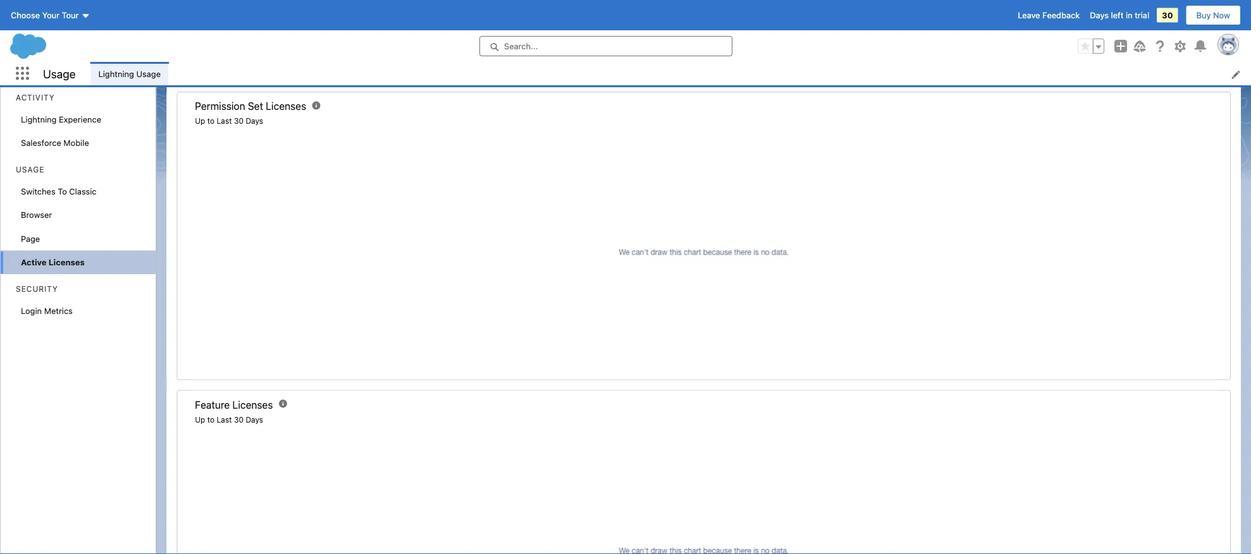 Task type: vqa. For each thing, say whether or not it's contained in the screenshot.
Up for Feature Licenses
yes



Task type: describe. For each thing, give the bounding box(es) containing it.
tour
[[62, 10, 79, 20]]

lightning usage
[[98, 69, 161, 78]]

permission
[[195, 101, 245, 113]]

now
[[1213, 10, 1231, 20]]

buy now
[[1197, 10, 1231, 20]]

salesforce
[[21, 138, 61, 148]]

up to last 30 days for permission
[[195, 117, 263, 126]]

last for feature
[[217, 416, 232, 425]]

leave feedback link
[[1018, 10, 1080, 20]]

days left in trial
[[1090, 10, 1150, 20]]

active licenses
[[21, 258, 85, 267]]

to
[[58, 187, 67, 196]]

feature licenses
[[195, 399, 273, 411]]

security
[[16, 285, 58, 294]]

trial
[[1135, 10, 1150, 20]]

to for permission
[[207, 117, 215, 126]]

browser
[[21, 210, 52, 220]]

active
[[21, 258, 47, 267]]

30 for feature licenses
[[234, 416, 244, 425]]

left
[[1111, 10, 1124, 20]]

lightning experience
[[21, 115, 101, 124]]

licenses for active licenses
[[49, 258, 85, 267]]

to for feature
[[207, 416, 215, 425]]

lightning usage link
[[91, 62, 168, 85]]

up to last 30 days for feature
[[195, 416, 263, 425]]

leave
[[1018, 10, 1040, 20]]

leave feedback
[[1018, 10, 1080, 20]]

search...
[[504, 41, 538, 51]]

feedback
[[1043, 10, 1080, 20]]

licenses for feature licenses
[[233, 399, 273, 411]]

set
[[248, 101, 263, 113]]



Task type: locate. For each thing, give the bounding box(es) containing it.
up down permission
[[195, 117, 205, 126]]

login metrics
[[21, 306, 73, 316]]

licenses right active
[[49, 258, 85, 267]]

lightning
[[98, 69, 134, 78], [21, 115, 57, 124]]

1 vertical spatial last
[[217, 416, 232, 425]]

login
[[21, 306, 42, 316]]

0 vertical spatial to
[[207, 117, 215, 126]]

days
[[1090, 10, 1109, 20], [246, 117, 263, 126], [246, 416, 263, 425]]

in
[[1126, 10, 1133, 20]]

0 vertical spatial days
[[1090, 10, 1109, 20]]

licenses right set
[[266, 101, 306, 113]]

30 down the feature licenses
[[234, 416, 244, 425]]

mobile
[[63, 138, 89, 148]]

0 vertical spatial up
[[195, 117, 205, 126]]

30 right trial
[[1162, 10, 1173, 20]]

2 vertical spatial days
[[246, 416, 263, 425]]

0 horizontal spatial lightning
[[21, 115, 57, 124]]

1 up to last 30 days from the top
[[195, 117, 263, 126]]

up to last 30 days down permission
[[195, 117, 263, 126]]

salesforce mobile
[[21, 138, 89, 148]]

switches
[[21, 187, 56, 196]]

up down feature
[[195, 416, 205, 425]]

days for feature licenses
[[246, 416, 263, 425]]

choose your tour button
[[10, 5, 91, 25]]

last for permission
[[217, 117, 232, 126]]

switches to classic
[[21, 187, 97, 196]]

lightning up experience at the left
[[98, 69, 134, 78]]

last down the feature licenses
[[217, 416, 232, 425]]

30
[[1162, 10, 1173, 20], [234, 117, 244, 126], [234, 416, 244, 425]]

activity
[[16, 93, 55, 102]]

licenses
[[266, 101, 306, 113], [49, 258, 85, 267], [233, 399, 273, 411]]

last down permission
[[217, 117, 232, 126]]

days for permission set licenses
[[246, 117, 263, 126]]

to down permission
[[207, 117, 215, 126]]

1 vertical spatial 30
[[234, 117, 244, 126]]

lightning inside lightning usage link
[[98, 69, 134, 78]]

1 vertical spatial up
[[195, 416, 205, 425]]

2 up from the top
[[195, 416, 205, 425]]

choose your tour
[[11, 10, 79, 20]]

days down the feature licenses
[[246, 416, 263, 425]]

lightning usage list
[[91, 62, 1251, 85]]

2 vertical spatial licenses
[[233, 399, 273, 411]]

1 to from the top
[[207, 117, 215, 126]]

1 vertical spatial licenses
[[49, 258, 85, 267]]

last
[[217, 117, 232, 126], [217, 416, 232, 425]]

group
[[1078, 39, 1105, 54]]

0 vertical spatial 30
[[1162, 10, 1173, 20]]

up for permission set licenses
[[195, 117, 205, 126]]

1 vertical spatial up to last 30 days
[[195, 416, 263, 425]]

lightning for lightning experience
[[21, 115, 57, 124]]

usage inside "list"
[[136, 69, 161, 78]]

days down set
[[246, 117, 263, 126]]

days left "left"
[[1090, 10, 1109, 20]]

up to last 30 days
[[195, 117, 263, 126], [195, 416, 263, 425]]

licenses right feature
[[233, 399, 273, 411]]

1 horizontal spatial lightning
[[98, 69, 134, 78]]

lightning down activity
[[21, 115, 57, 124]]

up to last 30 days down the feature licenses
[[195, 416, 263, 425]]

usage
[[43, 67, 76, 81], [136, 69, 161, 78], [16, 165, 44, 174]]

0 vertical spatial licenses
[[266, 101, 306, 113]]

lightning for lightning usage
[[98, 69, 134, 78]]

your
[[42, 10, 59, 20]]

2 up to last 30 days from the top
[[195, 416, 263, 425]]

30 for permission set licenses
[[234, 117, 244, 126]]

permission set licenses
[[195, 101, 306, 113]]

up
[[195, 117, 205, 126], [195, 416, 205, 425]]

buy
[[1197, 10, 1211, 20]]

buy now button
[[1186, 5, 1241, 25]]

choose
[[11, 10, 40, 20]]

up for feature licenses
[[195, 416, 205, 425]]

feature
[[195, 399, 230, 411]]

0 vertical spatial up to last 30 days
[[195, 117, 263, 126]]

1 vertical spatial to
[[207, 416, 215, 425]]

classic
[[69, 187, 97, 196]]

experience
[[59, 115, 101, 124]]

1 last from the top
[[217, 117, 232, 126]]

1 vertical spatial lightning
[[21, 115, 57, 124]]

1 vertical spatial days
[[246, 117, 263, 126]]

0 vertical spatial lightning
[[98, 69, 134, 78]]

metrics
[[44, 306, 73, 316]]

2 vertical spatial 30
[[234, 416, 244, 425]]

0 vertical spatial last
[[217, 117, 232, 126]]

2 last from the top
[[217, 416, 232, 425]]

2 to from the top
[[207, 416, 215, 425]]

page
[[21, 234, 40, 244]]

to
[[207, 117, 215, 126], [207, 416, 215, 425]]

search... button
[[480, 36, 733, 56]]

1 up from the top
[[195, 117, 205, 126]]

to down feature
[[207, 416, 215, 425]]

30 down permission set licenses
[[234, 117, 244, 126]]



